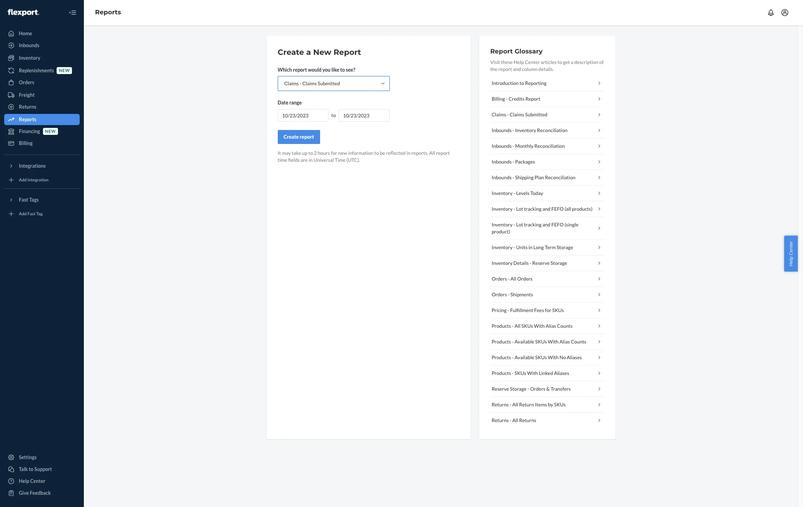 Task type: vqa. For each thing, say whether or not it's contained in the screenshot.
City text box
no



Task type: locate. For each thing, give the bounding box(es) containing it.
introduction to reporting
[[492, 80, 547, 86]]

1 vertical spatial alias
[[560, 339, 570, 345]]

may
[[282, 150, 291, 156]]

of
[[600, 59, 604, 65]]

0 vertical spatial billing
[[492, 96, 505, 102]]

1 horizontal spatial reports
[[95, 8, 121, 16]]

all inside 'button'
[[513, 418, 519, 423]]

report up these
[[491, 48, 513, 55]]

for right fees
[[545, 307, 552, 313]]

help center
[[788, 241, 795, 266], [19, 478, 45, 484]]

integrations button
[[4, 161, 80, 172]]

add left integration
[[19, 177, 27, 183]]

products - all skus with alias counts
[[492, 323, 573, 329]]

these
[[501, 59, 513, 65]]

for up time
[[331, 150, 337, 156]]

add
[[19, 177, 27, 183], [19, 211, 27, 217]]

1 lot from the top
[[516, 206, 523, 212]]

billing down introduction
[[492, 96, 505, 102]]

0 vertical spatial for
[[331, 150, 337, 156]]

- for products - available skus with alias counts button
[[512, 339, 514, 345]]

products
[[492, 323, 511, 329], [492, 339, 511, 345], [492, 355, 511, 361], [492, 370, 511, 376]]

report for billing - credits report
[[526, 96, 541, 102]]

- for inbounds - packages button
[[513, 159, 515, 165]]

center inside "button"
[[788, 241, 795, 255]]

reconciliation for inbounds - monthly reconciliation
[[535, 143, 565, 149]]

report right the reports.
[[436, 150, 450, 156]]

1 vertical spatial billing
[[19, 140, 33, 146]]

reports
[[95, 8, 121, 16], [19, 116, 36, 122]]

introduction to reporting button
[[491, 76, 604, 91]]

1 horizontal spatial claims - claims submitted
[[492, 112, 548, 118]]

skus up reserve storage - orders & transfers
[[515, 370, 527, 376]]

- up reserve storage - orders & transfers
[[512, 370, 514, 376]]

billing
[[492, 96, 505, 102], [19, 140, 33, 146]]

0 horizontal spatial report
[[334, 48, 361, 57]]

new up billing link
[[45, 129, 56, 134]]

1 horizontal spatial center
[[525, 59, 540, 65]]

- up 'orders - shipments'
[[508, 276, 510, 282]]

create up may
[[284, 134, 299, 140]]

inbounds up inbounds - monthly reconciliation
[[492, 127, 512, 133]]

submitted down you
[[318, 80, 340, 86]]

1 horizontal spatial a
[[571, 59, 574, 65]]

claims - claims submitted down 'would'
[[284, 80, 340, 86]]

products - skus with linked aliases button
[[491, 366, 604, 382]]

1 fefo from the top
[[552, 206, 564, 212]]

0 vertical spatial reserve
[[533, 260, 550, 266]]

aliases
[[567, 355, 582, 361], [554, 370, 570, 376]]

1 vertical spatial tracking
[[524, 222, 542, 228]]

inbounds down 'inbounds - packages'
[[492, 175, 512, 180]]

available for products - available skus with alias counts
[[515, 339, 535, 345]]

available
[[515, 339, 535, 345], [515, 355, 535, 361]]

all for products - all skus with alias counts
[[515, 323, 521, 329]]

home link
[[4, 28, 80, 39]]

all down returns - all return items by skus
[[513, 418, 519, 423]]

skus down orders - shipments button
[[553, 307, 564, 313]]

and left column
[[513, 66, 521, 72]]

inbounds up 'inbounds - packages'
[[492, 143, 512, 149]]

available down the "products - all skus with alias counts"
[[515, 339, 535, 345]]

1 available from the top
[[515, 339, 535, 345]]

which report would you like to see?
[[278, 67, 356, 73]]

0 horizontal spatial for
[[331, 150, 337, 156]]

orders for orders
[[19, 79, 34, 85]]

get
[[563, 59, 570, 65]]

with for products - all skus with alias counts
[[534, 323, 545, 329]]

tracking for (single
[[524, 222, 542, 228]]

1 vertical spatial available
[[515, 355, 535, 361]]

returns for returns - all return items by skus
[[492, 402, 509, 408]]

skus down pricing - fulfillment fees for skus
[[522, 323, 533, 329]]

0 horizontal spatial help center
[[19, 478, 45, 484]]

alias
[[546, 323, 557, 329], [560, 339, 570, 345]]

inventory - lot tracking and fefo (single product)
[[492, 222, 579, 235]]

all inside button
[[511, 276, 517, 282]]

- for billing - credits report button
[[506, 96, 508, 102]]

2 tracking from the top
[[524, 222, 542, 228]]

2 horizontal spatial in
[[529, 244, 533, 250]]

&
[[547, 386, 550, 392]]

1 add from the top
[[19, 177, 27, 183]]

close navigation image
[[69, 8, 77, 17]]

orders up freight
[[19, 79, 34, 85]]

credits
[[509, 96, 525, 102]]

1 horizontal spatial billing
[[492, 96, 505, 102]]

and down inventory - lot tracking and fefo (all products) button
[[543, 222, 551, 228]]

2 vertical spatial new
[[338, 150, 347, 156]]

- left units
[[514, 244, 516, 250]]

1 vertical spatial submitted
[[526, 112, 548, 118]]

0 vertical spatial submitted
[[318, 80, 340, 86]]

- inside 'button'
[[510, 418, 512, 423]]

0 horizontal spatial reserve
[[492, 386, 509, 392]]

report inside visit these help center articles to get a description of the report and column details.
[[499, 66, 512, 72]]

(utc).
[[347, 157, 360, 163]]

fefo for (single
[[552, 222, 564, 228]]

create inside button
[[284, 134, 299, 140]]

new for financing
[[45, 129, 56, 134]]

1 vertical spatial a
[[571, 59, 574, 65]]

available up products - skus with linked aliases
[[515, 355, 535, 361]]

inbounds for inbounds - monthly reconciliation
[[492, 143, 512, 149]]

2 products from the top
[[492, 339, 511, 345]]

- for claims - claims submitted button
[[507, 112, 509, 118]]

2 fefo from the top
[[552, 222, 564, 228]]

(all
[[565, 206, 571, 212]]

2 vertical spatial reconciliation
[[545, 175, 576, 180]]

0 horizontal spatial billing
[[19, 140, 33, 146]]

0 horizontal spatial new
[[45, 129, 56, 134]]

new up the orders link
[[59, 68, 70, 73]]

like
[[332, 67, 340, 73]]

inventory up monthly
[[516, 127, 536, 133]]

1 vertical spatial center
[[788, 241, 795, 255]]

information
[[348, 150, 374, 156]]

and inside inventory - lot tracking and fefo (all products) button
[[543, 206, 551, 212]]

inbounds left packages in the top right of the page
[[492, 159, 512, 165]]

1 vertical spatial reports
[[19, 116, 36, 122]]

orders - all orders button
[[491, 271, 604, 287]]

and down inventory - levels today button
[[543, 206, 551, 212]]

0 vertical spatial storage
[[557, 244, 574, 250]]

0 vertical spatial in
[[407, 150, 411, 156]]

and inside "inventory - lot tracking and fefo (single product)"
[[543, 222, 551, 228]]

- down the inventory - levels today
[[514, 206, 516, 212]]

fefo for (all
[[552, 206, 564, 212]]

1 vertical spatial lot
[[516, 222, 523, 228]]

reconciliation for inbounds - inventory reconciliation
[[537, 127, 568, 133]]

0 horizontal spatial help
[[19, 478, 29, 484]]

lot up units
[[516, 222, 523, 228]]

a left new at the left
[[306, 48, 311, 57]]

reserve up returns - all return items by skus
[[492, 386, 509, 392]]

inventory for inventory - lot tracking and fefo (single product)
[[492, 222, 513, 228]]

- for returns - all returns 'button' at the bottom right of the page
[[510, 418, 512, 423]]

inventory up replenishments
[[19, 55, 40, 61]]

inventory - units in long term storage button
[[491, 240, 604, 256]]

- right details
[[530, 260, 532, 266]]

0 vertical spatial aliases
[[567, 355, 582, 361]]

counts for products - available skus with alias counts
[[571, 339, 587, 345]]

products for products - all skus with alias counts
[[492, 323, 511, 329]]

0 vertical spatial counts
[[557, 323, 573, 329]]

help
[[514, 59, 524, 65], [788, 257, 795, 266], [19, 478, 29, 484]]

all
[[430, 150, 435, 156], [511, 276, 517, 282], [515, 323, 521, 329], [513, 402, 519, 408], [513, 418, 519, 423]]

0 vertical spatial available
[[515, 339, 535, 345]]

2 horizontal spatial center
[[788, 241, 795, 255]]

reserve down long
[[533, 260, 550, 266]]

- down returns - all return items by skus
[[510, 418, 512, 423]]

fefo inside "inventory - lot tracking and fefo (single product)"
[[552, 222, 564, 228]]

0 vertical spatial reports link
[[95, 8, 121, 16]]

a
[[306, 48, 311, 57], [571, 59, 574, 65]]

0 horizontal spatial a
[[306, 48, 311, 57]]

- left shipments at bottom right
[[508, 292, 510, 298]]

for inside button
[[545, 307, 552, 313]]

2 horizontal spatial report
[[526, 96, 541, 102]]

reports link
[[95, 8, 121, 16], [4, 114, 80, 125]]

3 products from the top
[[492, 355, 511, 361]]

0 vertical spatial fefo
[[552, 206, 564, 212]]

with for products - available skus with no aliases
[[548, 355, 559, 361]]

0 vertical spatial and
[[513, 66, 521, 72]]

1 horizontal spatial 10/23/2023
[[343, 113, 370, 119]]

2 vertical spatial in
[[529, 244, 533, 250]]

- up the inventory - units in long term storage
[[514, 222, 516, 228]]

- for products - available skus with no aliases button
[[512, 355, 514, 361]]

products for products - available skus with no aliases
[[492, 355, 511, 361]]

inbounds down home
[[19, 42, 39, 48]]

- left credits
[[506, 96, 508, 102]]

storage down term
[[551, 260, 568, 266]]

to
[[558, 59, 562, 65], [340, 67, 345, 73], [520, 80, 525, 86], [332, 112, 336, 118], [309, 150, 313, 156], [375, 150, 379, 156], [29, 467, 33, 472]]

inventory left levels
[[492, 190, 513, 196]]

reconciliation inside inbounds - monthly reconciliation button
[[535, 143, 565, 149]]

all down fulfillment
[[515, 323, 521, 329]]

1 horizontal spatial reports link
[[95, 8, 121, 16]]

create for create a new report
[[278, 48, 304, 57]]

- down the "products - all skus with alias counts"
[[512, 339, 514, 345]]

units
[[516, 244, 528, 250]]

inventory inside inventory details - reserve storage button
[[492, 260, 513, 266]]

1 horizontal spatial help center
[[788, 241, 795, 266]]

with down products - all skus with alias counts button
[[548, 339, 559, 345]]

- left the shipping
[[513, 175, 515, 180]]

storage right term
[[557, 244, 574, 250]]

report down the 'reporting'
[[526, 96, 541, 102]]

-
[[300, 80, 302, 86], [506, 96, 508, 102], [507, 112, 509, 118], [513, 127, 515, 133], [513, 143, 515, 149], [513, 159, 515, 165], [513, 175, 515, 180], [514, 190, 516, 196], [514, 206, 516, 212], [514, 222, 516, 228], [514, 244, 516, 250], [530, 260, 532, 266], [508, 276, 510, 282], [508, 292, 510, 298], [508, 307, 510, 313], [512, 323, 514, 329], [512, 339, 514, 345], [512, 355, 514, 361], [512, 370, 514, 376], [528, 386, 530, 392], [510, 402, 512, 408], [510, 418, 512, 423]]

0 vertical spatial help center
[[788, 241, 795, 266]]

0 horizontal spatial 10/23/2023
[[282, 113, 309, 119]]

1 products from the top
[[492, 323, 511, 329]]

create up which
[[278, 48, 304, 57]]

1 vertical spatial reports link
[[4, 114, 80, 125]]

time
[[335, 157, 346, 163]]

1 10/23/2023 from the left
[[282, 113, 309, 119]]

1 tracking from the top
[[524, 206, 542, 212]]

1 vertical spatial help
[[788, 257, 795, 266]]

in left the reports.
[[407, 150, 411, 156]]

talk
[[19, 467, 28, 472]]

10/23/2023
[[282, 113, 309, 119], [343, 113, 370, 119]]

fefo
[[552, 206, 564, 212], [552, 222, 564, 228]]

create
[[278, 48, 304, 57], [284, 134, 299, 140]]

2 add from the top
[[19, 211, 27, 217]]

0 vertical spatial alias
[[546, 323, 557, 329]]

1 horizontal spatial help
[[514, 59, 524, 65]]

alias up no
[[560, 339, 570, 345]]

1 horizontal spatial submitted
[[526, 112, 548, 118]]

shipments
[[511, 292, 533, 298]]

inbounds for inbounds - shipping plan reconciliation
[[492, 175, 512, 180]]

new up time
[[338, 150, 347, 156]]

inventory inside inventory - lot tracking and fefo (all products) button
[[492, 206, 513, 212]]

fast left tag
[[27, 211, 35, 217]]

2 vertical spatial storage
[[510, 386, 527, 392]]

inventory inside inventory link
[[19, 55, 40, 61]]

2 lot from the top
[[516, 222, 523, 228]]

reserve
[[533, 260, 550, 266], [492, 386, 509, 392]]

0 horizontal spatial center
[[30, 478, 45, 484]]

- left packages in the top right of the page
[[513, 159, 515, 165]]

4 products from the top
[[492, 370, 511, 376]]

1 vertical spatial claims - claims submitted
[[492, 112, 548, 118]]

- left levels
[[514, 190, 516, 196]]

orders up 'orders - shipments'
[[492, 276, 507, 282]]

by
[[548, 402, 554, 408]]

report inside button
[[300, 134, 314, 140]]

with for products - available skus with alias counts
[[548, 339, 559, 345]]

report
[[499, 66, 512, 72], [293, 67, 307, 73], [300, 134, 314, 140], [436, 150, 450, 156]]

- right pricing
[[508, 307, 510, 313]]

- up inbounds - monthly reconciliation
[[513, 127, 515, 133]]

in inside button
[[529, 244, 533, 250]]

create report
[[284, 134, 314, 140]]

alias down 'pricing - fulfillment fees for skus' button
[[546, 323, 557, 329]]

all left return
[[513, 402, 519, 408]]

center inside visit these help center articles to get a description of the report and column details.
[[525, 59, 540, 65]]

billing down financing
[[19, 140, 33, 146]]

with down fees
[[534, 323, 545, 329]]

fast left 'tags'
[[19, 197, 28, 203]]

inventory - lot tracking and fefo (single product) button
[[491, 217, 604, 240]]

claims - claims submitted
[[284, 80, 340, 86], [492, 112, 548, 118]]

0 vertical spatial add
[[19, 177, 27, 183]]

- left monthly
[[513, 143, 515, 149]]

1 horizontal spatial for
[[545, 307, 552, 313]]

orders inside orders - shipments button
[[492, 292, 507, 298]]

time
[[278, 157, 288, 163]]

fefo left (all
[[552, 206, 564, 212]]

tracking down today
[[524, 206, 542, 212]]

it may take up to 2 hours for new information to be reflected in reports. all report time fields are in universal time (utc).
[[278, 150, 450, 163]]

help center inside "button"
[[788, 241, 795, 266]]

1 vertical spatial counts
[[571, 339, 587, 345]]

new for replenishments
[[59, 68, 70, 73]]

report inside button
[[526, 96, 541, 102]]

orders inside the orders link
[[19, 79, 34, 85]]

0 vertical spatial create
[[278, 48, 304, 57]]

with left no
[[548, 355, 559, 361]]

- up range
[[300, 80, 302, 86]]

today
[[531, 190, 544, 196]]

2 available from the top
[[515, 355, 535, 361]]

report
[[334, 48, 361, 57], [491, 48, 513, 55], [526, 96, 541, 102]]

0 vertical spatial reconciliation
[[537, 127, 568, 133]]

0 vertical spatial center
[[525, 59, 540, 65]]

reconciliation inside inbounds - shipping plan reconciliation button
[[545, 175, 576, 180]]

support
[[34, 467, 52, 472]]

2 horizontal spatial help
[[788, 257, 795, 266]]

1 vertical spatial for
[[545, 307, 552, 313]]

inventory down product)
[[492, 244, 513, 250]]

products for products - available skus with alias counts
[[492, 339, 511, 345]]

give feedback
[[19, 490, 51, 496]]

0 horizontal spatial reports link
[[4, 114, 80, 125]]

see?
[[346, 67, 356, 73]]

inbounds for inbounds - packages
[[492, 159, 512, 165]]

0 vertical spatial fast
[[19, 197, 28, 203]]

storage up return
[[510, 386, 527, 392]]

2 horizontal spatial new
[[338, 150, 347, 156]]

reconciliation down inbounds - packages button
[[545, 175, 576, 180]]

0 vertical spatial new
[[59, 68, 70, 73]]

- inside "inventory - lot tracking and fefo (single product)"
[[514, 222, 516, 228]]

0 horizontal spatial alias
[[546, 323, 557, 329]]

in right are
[[309, 157, 313, 163]]

2
[[314, 150, 317, 156]]

1 vertical spatial create
[[284, 134, 299, 140]]

and for inventory - lot tracking and fefo (single product)
[[543, 222, 551, 228]]

1 horizontal spatial in
[[407, 150, 411, 156]]

create a new report
[[278, 48, 361, 57]]

0 horizontal spatial in
[[309, 157, 313, 163]]

center
[[525, 59, 540, 65], [788, 241, 795, 255], [30, 478, 45, 484]]

tracking
[[524, 206, 542, 212], [524, 222, 542, 228]]

- down billing - credits report
[[507, 112, 509, 118]]

pricing
[[492, 307, 507, 313]]

inbounds
[[19, 42, 39, 48], [492, 127, 512, 133], [492, 143, 512, 149], [492, 159, 512, 165], [492, 175, 512, 180]]

- up returns - all return items by skus
[[528, 386, 530, 392]]

in left long
[[529, 244, 533, 250]]

lot
[[516, 206, 523, 212], [516, 222, 523, 228]]

report up up on the left
[[300, 134, 314, 140]]

1 horizontal spatial alias
[[560, 339, 570, 345]]

alias for products - available skus with alias counts
[[560, 339, 570, 345]]

all for orders - all orders
[[511, 276, 517, 282]]

- for inventory - units in long term storage button
[[514, 244, 516, 250]]

articles
[[541, 59, 557, 65]]

report glossary
[[491, 48, 543, 55]]

- left return
[[510, 402, 512, 408]]

all right the reports.
[[430, 150, 435, 156]]

billing inside button
[[492, 96, 505, 102]]

inbounds - monthly reconciliation button
[[491, 138, 604, 154]]

2 10/23/2023 from the left
[[343, 113, 370, 119]]

lot inside "inventory - lot tracking and fefo (single product)"
[[516, 222, 523, 228]]

1 vertical spatial help center
[[19, 478, 45, 484]]

inventory down the inventory - levels today
[[492, 206, 513, 212]]

1 vertical spatial storage
[[551, 260, 568, 266]]

report up see?
[[334, 48, 361, 57]]

- for 'pricing - fulfillment fees for skus' button
[[508, 307, 510, 313]]

inventory inside inventory - levels today button
[[492, 190, 513, 196]]

returns inside button
[[492, 402, 509, 408]]

inbounds inside button
[[492, 159, 512, 165]]

reconciliation inside inbounds - inventory reconciliation button
[[537, 127, 568, 133]]

2 vertical spatial center
[[30, 478, 45, 484]]

claims - claims submitted inside button
[[492, 112, 548, 118]]

inbounds - packages button
[[491, 154, 604, 170]]

0 vertical spatial a
[[306, 48, 311, 57]]

report for create a new report
[[334, 48, 361, 57]]

orders link
[[4, 77, 80, 88]]

tracking inside "inventory - lot tracking and fefo (single product)"
[[524, 222, 542, 228]]

in
[[407, 150, 411, 156], [309, 157, 313, 163], [529, 244, 533, 250]]

1 vertical spatial reconciliation
[[535, 143, 565, 149]]

be
[[380, 150, 385, 156]]

1 vertical spatial add
[[19, 211, 27, 217]]

inventory inside "inventory - lot tracking and fefo (single product)"
[[492, 222, 513, 228]]

1 vertical spatial fefo
[[552, 222, 564, 228]]

0 vertical spatial tracking
[[524, 206, 542, 212]]

0 vertical spatial lot
[[516, 206, 523, 212]]

1 vertical spatial aliases
[[554, 370, 570, 376]]

lot down the inventory - levels today
[[516, 206, 523, 212]]

- down fulfillment
[[512, 323, 514, 329]]

orders - shipments
[[492, 292, 533, 298]]

reconciliation down inbounds - inventory reconciliation button
[[535, 143, 565, 149]]

add down fast tags
[[19, 211, 27, 217]]

aliases right linked
[[554, 370, 570, 376]]

products - available skus with no aliases button
[[491, 350, 604, 366]]

claims - claims submitted button
[[491, 107, 604, 123]]

0 horizontal spatial claims - claims submitted
[[284, 80, 340, 86]]

for inside it may take up to 2 hours for new information to be reflected in reports. all report time fields are in universal time (utc).
[[331, 150, 337, 156]]

1 horizontal spatial new
[[59, 68, 70, 73]]

fefo left '(single'
[[552, 222, 564, 228]]

0 vertical spatial help
[[514, 59, 524, 65]]

fast
[[19, 197, 28, 203], [27, 211, 35, 217]]

inventory inside inventory - units in long term storage button
[[492, 244, 513, 250]]

inventory - levels today button
[[491, 186, 604, 201]]

inventory up product)
[[492, 222, 513, 228]]

billing - credits report button
[[491, 91, 604, 107]]

reports.
[[412, 150, 429, 156]]

tracking down inventory - lot tracking and fefo (all products)
[[524, 222, 542, 228]]

2 vertical spatial and
[[543, 222, 551, 228]]

report down these
[[499, 66, 512, 72]]

1 vertical spatial and
[[543, 206, 551, 212]]

a right get
[[571, 59, 574, 65]]

1 vertical spatial new
[[45, 129, 56, 134]]

create report button
[[278, 130, 320, 144]]

returns
[[19, 104, 36, 110], [492, 402, 509, 408], [492, 418, 509, 423], [519, 418, 537, 423]]



Task type: describe. For each thing, give the bounding box(es) containing it.
inventory for inventory - units in long term storage
[[492, 244, 513, 250]]

no
[[560, 355, 566, 361]]

returns for returns - all returns
[[492, 418, 509, 423]]

counts for products - all skus with alias counts
[[557, 323, 573, 329]]

and for inventory - lot tracking and fefo (all products)
[[543, 206, 551, 212]]

1 horizontal spatial reserve
[[533, 260, 550, 266]]

hours
[[318, 150, 330, 156]]

inbounds for inbounds
[[19, 42, 39, 48]]

returns for returns
[[19, 104, 36, 110]]

inbounds - shipping plan reconciliation button
[[491, 170, 604, 186]]

settings
[[19, 455, 37, 461]]

products)
[[572, 206, 593, 212]]

report left 'would'
[[293, 67, 307, 73]]

billing for billing
[[19, 140, 33, 146]]

transfers
[[551, 386, 571, 392]]

1 vertical spatial in
[[309, 157, 313, 163]]

talk to support
[[19, 467, 52, 472]]

claims down which
[[284, 80, 299, 86]]

- for inventory - lot tracking and fefo (all products) button
[[514, 206, 516, 212]]

skus down 'products - available skus with alias counts'
[[536, 355, 547, 361]]

claims down credits
[[510, 112, 525, 118]]

all for returns - all returns
[[513, 418, 519, 423]]

linked
[[539, 370, 553, 376]]

orders inside 'reserve storage - orders & transfers' button
[[530, 386, 546, 392]]

open account menu image
[[781, 8, 790, 17]]

products - available skus with alias counts button
[[491, 334, 604, 350]]

the
[[491, 66, 498, 72]]

tracking for (all
[[524, 206, 542, 212]]

reporting
[[525, 80, 547, 86]]

feedback
[[30, 490, 51, 496]]

inventory - levels today
[[492, 190, 544, 196]]

details.
[[539, 66, 554, 72]]

claims down 'would'
[[303, 80, 317, 86]]

lot for inventory - lot tracking and fefo (all products)
[[516, 206, 523, 212]]

take
[[292, 150, 301, 156]]

add integration
[[19, 177, 49, 183]]

help inside visit these help center articles to get a description of the report and column details.
[[514, 59, 524, 65]]

add integration link
[[4, 175, 80, 186]]

0 horizontal spatial submitted
[[318, 80, 340, 86]]

products - all skus with alias counts button
[[491, 319, 604, 334]]

inventory for inventory
[[19, 55, 40, 61]]

inventory for inventory - levels today
[[492, 190, 513, 196]]

1 vertical spatial fast
[[27, 211, 35, 217]]

add fast tag
[[19, 211, 43, 217]]

- for inbounds - inventory reconciliation button
[[513, 127, 515, 133]]

plan
[[535, 175, 544, 180]]

inbounds - monthly reconciliation
[[492, 143, 565, 149]]

products for products - skus with linked aliases
[[492, 370, 511, 376]]

fields
[[288, 157, 300, 163]]

integration
[[27, 177, 49, 183]]

open notifications image
[[767, 8, 776, 17]]

and inside visit these help center articles to get a description of the report and column details.
[[513, 66, 521, 72]]

fast inside dropdown button
[[19, 197, 28, 203]]

date
[[278, 100, 289, 106]]

alias for products - all skus with alias counts
[[546, 323, 557, 329]]

levels
[[516, 190, 530, 196]]

- for inbounds - shipping plan reconciliation button
[[513, 175, 515, 180]]

product)
[[492, 229, 510, 235]]

- for orders - shipments button
[[508, 292, 510, 298]]

report inside it may take up to 2 hours for new information to be reflected in reports. all report time fields are in universal time (utc).
[[436, 150, 450, 156]]

inventory details - reserve storage button
[[491, 256, 604, 271]]

(single
[[565, 222, 579, 228]]

add for add fast tag
[[19, 211, 27, 217]]

orders up shipments at bottom right
[[518, 276, 533, 282]]

1 vertical spatial reserve
[[492, 386, 509, 392]]

2 vertical spatial help
[[19, 478, 29, 484]]

tag
[[36, 211, 43, 217]]

give
[[19, 490, 29, 496]]

inventory for inventory details - reserve storage
[[492, 260, 513, 266]]

packages
[[516, 159, 535, 165]]

products - available skus with alias counts
[[492, 339, 587, 345]]

fast tags button
[[4, 194, 80, 206]]

- for the inventory - lot tracking and fefo (single product) button
[[514, 222, 516, 228]]

term
[[545, 244, 556, 250]]

1 horizontal spatial report
[[491, 48, 513, 55]]

which
[[278, 67, 292, 73]]

pricing - fulfillment fees for skus button
[[491, 303, 604, 319]]

orders for orders - shipments
[[492, 292, 507, 298]]

date range
[[278, 100, 302, 106]]

orders - all orders
[[492, 276, 533, 282]]

integrations
[[19, 163, 46, 169]]

inbounds - inventory reconciliation button
[[491, 123, 604, 138]]

- for orders - all orders button
[[508, 276, 510, 282]]

inbounds for inbounds - inventory reconciliation
[[492, 127, 512, 133]]

lot for inventory - lot tracking and fefo (single product)
[[516, 222, 523, 228]]

skus right by
[[554, 402, 566, 408]]

to inside visit these help center articles to get a description of the report and column details.
[[558, 59, 562, 65]]

column
[[522, 66, 538, 72]]

skus up products - available skus with no aliases
[[536, 339, 547, 345]]

create for create report
[[284, 134, 299, 140]]

financing
[[19, 128, 40, 134]]

claims down billing - credits report
[[492, 112, 506, 118]]

products - skus with linked aliases
[[492, 370, 570, 376]]

inventory for inventory - lot tracking and fefo (all products)
[[492, 206, 513, 212]]

- for products - all skus with alias counts button
[[512, 323, 514, 329]]

pricing - fulfillment fees for skus
[[492, 307, 564, 313]]

reserve storage - orders & transfers button
[[491, 382, 604, 397]]

- for the products - skus with linked aliases button on the bottom right
[[512, 370, 514, 376]]

talk to support button
[[4, 464, 80, 475]]

billing link
[[4, 138, 80, 149]]

settings link
[[4, 452, 80, 463]]

fast tags
[[19, 197, 39, 203]]

inventory - units in long term storage
[[492, 244, 574, 250]]

new inside it may take up to 2 hours for new information to be reflected in reports. all report time fields are in universal time (utc).
[[338, 150, 347, 156]]

add for add integration
[[19, 177, 27, 183]]

reflected
[[386, 150, 406, 156]]

you
[[323, 67, 331, 73]]

all inside it may take up to 2 hours for new information to be reflected in reports. all report time fields are in universal time (utc).
[[430, 150, 435, 156]]

up
[[302, 150, 308, 156]]

a inside visit these help center articles to get a description of the report and column details.
[[571, 59, 574, 65]]

help inside "button"
[[788, 257, 795, 266]]

0 horizontal spatial reports
[[19, 116, 36, 122]]

are
[[301, 157, 308, 163]]

with left linked
[[528, 370, 538, 376]]

return
[[519, 402, 534, 408]]

orders for orders - all orders
[[492, 276, 507, 282]]

add fast tag link
[[4, 208, 80, 220]]

help center button
[[785, 236, 798, 272]]

long
[[534, 244, 544, 250]]

- for returns - all return items by skus button
[[510, 402, 512, 408]]

inventory link
[[4, 52, 80, 64]]

products - available skus with no aliases
[[492, 355, 582, 361]]

tags
[[29, 197, 39, 203]]

billing for billing - credits report
[[492, 96, 505, 102]]

range
[[290, 100, 302, 106]]

freight
[[19, 92, 35, 98]]

inbounds - packages
[[492, 159, 535, 165]]

- for inventory - levels today button
[[514, 190, 516, 196]]

submitted inside button
[[526, 112, 548, 118]]

freight link
[[4, 90, 80, 101]]

available for products - available skus with no aliases
[[515, 355, 535, 361]]

universal
[[314, 157, 334, 163]]

replenishments
[[19, 67, 54, 73]]

details
[[514, 260, 529, 266]]

fees
[[535, 307, 544, 313]]

orders - shipments button
[[491, 287, 604, 303]]

flexport logo image
[[8, 9, 39, 16]]

inventory details - reserve storage
[[492, 260, 568, 266]]

give feedback button
[[4, 488, 80, 499]]

inventory - lot tracking and fefo (all products)
[[492, 206, 593, 212]]

inventory inside inbounds - inventory reconciliation button
[[516, 127, 536, 133]]

0 vertical spatial reports
[[95, 8, 121, 16]]

0 vertical spatial claims - claims submitted
[[284, 80, 340, 86]]

all for returns - all return items by skus
[[513, 402, 519, 408]]

shipping
[[516, 175, 534, 180]]

- for inbounds - monthly reconciliation button
[[513, 143, 515, 149]]



